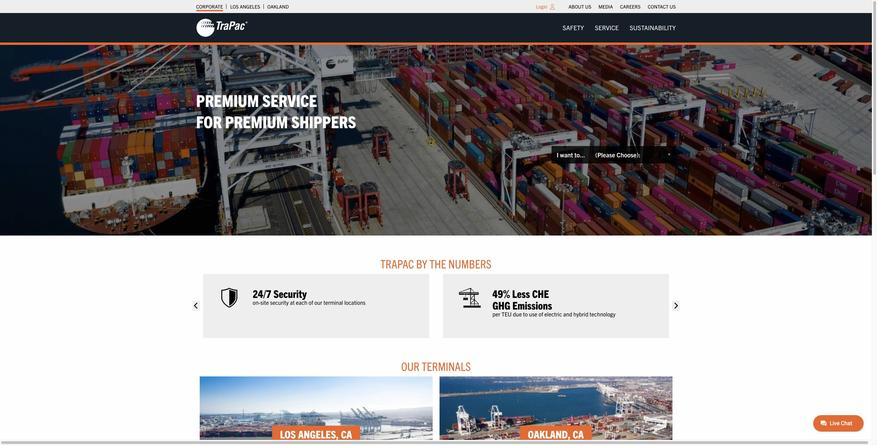 Task type: describe. For each thing, give the bounding box(es) containing it.
premium service for premium shippers
[[196, 89, 357, 132]]

numbers
[[449, 256, 492, 271]]

oakland
[[268, 3, 289, 10]]

want
[[561, 151, 574, 159]]

safety link
[[558, 21, 590, 35]]

about us
[[569, 3, 592, 10]]

our terminals
[[402, 359, 471, 373]]

by
[[417, 256, 428, 271]]

los angeles link
[[230, 2, 260, 11]]

our
[[315, 299, 323, 306]]

of inside 49% less che ghg emissions per teu due to use of electric and hybrid technology
[[539, 311, 544, 318]]

careers link
[[621, 2, 641, 11]]

security
[[270, 299, 289, 306]]

us for contact us
[[670, 3, 676, 10]]

main content containing trapac by the numbers
[[189, 256, 683, 445]]

teu
[[502, 311, 512, 318]]

trapac by the numbers
[[381, 256, 492, 271]]

to...
[[575, 151, 586, 159]]

technology
[[590, 311, 616, 318]]

menu bar containing safety
[[558, 21, 682, 35]]

login link
[[537, 3, 548, 10]]

about us link
[[569, 2, 592, 11]]

electric
[[545, 311, 563, 318]]

oakland link
[[268, 2, 289, 11]]

trapac
[[381, 256, 414, 271]]

corporate link
[[196, 2, 223, 11]]

our
[[402, 359, 420, 373]]

contact
[[648, 3, 669, 10]]

terminals
[[422, 359, 471, 373]]

sustainability link
[[625, 21, 682, 35]]

0 vertical spatial premium
[[196, 89, 259, 110]]

terminal
[[324, 299, 343, 306]]

on-
[[253, 299, 261, 306]]

los angeles
[[230, 3, 260, 10]]

menu bar containing about us
[[566, 2, 680, 11]]

service link
[[590, 21, 625, 35]]

about
[[569, 3, 585, 10]]



Task type: locate. For each thing, give the bounding box(es) containing it.
1 vertical spatial of
[[539, 311, 544, 318]]

careers
[[621, 3, 641, 10]]

0 vertical spatial of
[[309, 299, 313, 306]]

i want to...
[[557, 151, 586, 159]]

sustainability
[[630, 24, 676, 32]]

login
[[537, 3, 548, 10]]

less
[[513, 287, 530, 300]]

2 solid image from the left
[[673, 301, 680, 311]]

los
[[230, 3, 239, 10]]

menu bar down careers
[[558, 21, 682, 35]]

i
[[557, 151, 559, 159]]

corporate
[[196, 3, 223, 10]]

angeles
[[240, 3, 260, 10]]

us right contact
[[670, 3, 676, 10]]

1 vertical spatial premium
[[225, 111, 288, 132]]

of right use
[[539, 311, 544, 318]]

1 horizontal spatial us
[[670, 3, 676, 10]]

solid image
[[192, 301, 200, 311], [673, 301, 680, 311]]

menu bar up service link
[[566, 2, 680, 11]]

service inside premium service for premium shippers
[[263, 89, 317, 110]]

49% less che ghg emissions per teu due to use of electric and hybrid technology
[[493, 287, 616, 318]]

1 horizontal spatial of
[[539, 311, 544, 318]]

corporate image
[[196, 18, 248, 37]]

to
[[524, 311, 528, 318]]

and
[[564, 311, 573, 318]]

light image
[[551, 4, 555, 10]]

1 horizontal spatial solid image
[[673, 301, 680, 311]]

che
[[533, 287, 550, 300]]

media
[[599, 3, 614, 10]]

locations
[[345, 299, 366, 306]]

0 horizontal spatial us
[[586, 3, 592, 10]]

24/7 security on-site security at each of our terminal locations
[[253, 287, 366, 306]]

each
[[296, 299, 308, 306]]

1 horizontal spatial service
[[596, 24, 619, 32]]

24/7
[[253, 287, 272, 300]]

safety
[[563, 24, 585, 32]]

service inside 'menu bar'
[[596, 24, 619, 32]]

for
[[196, 111, 222, 132]]

2 us from the left
[[670, 3, 676, 10]]

menu bar
[[566, 2, 680, 11], [558, 21, 682, 35]]

site
[[261, 299, 269, 306]]

contact us
[[648, 3, 676, 10]]

hybrid
[[574, 311, 589, 318]]

security
[[274, 287, 307, 300]]

emissions
[[513, 298, 553, 312]]

contact us link
[[648, 2, 676, 11]]

1 vertical spatial service
[[263, 89, 317, 110]]

media link
[[599, 2, 614, 11]]

us for about us
[[586, 3, 592, 10]]

us right about
[[586, 3, 592, 10]]

at
[[290, 299, 295, 306]]

shippers
[[292, 111, 357, 132]]

the
[[430, 256, 447, 271]]

0 horizontal spatial service
[[263, 89, 317, 110]]

1 solid image from the left
[[192, 301, 200, 311]]

ghg
[[493, 298, 511, 312]]

us
[[586, 3, 592, 10], [670, 3, 676, 10]]

main content
[[189, 256, 683, 445]]

0 vertical spatial service
[[596, 24, 619, 32]]

0 horizontal spatial solid image
[[192, 301, 200, 311]]

of left our
[[309, 299, 313, 306]]

per
[[493, 311, 501, 318]]

due
[[513, 311, 522, 318]]

use
[[530, 311, 538, 318]]

1 vertical spatial menu bar
[[558, 21, 682, 35]]

of
[[309, 299, 313, 306], [539, 311, 544, 318]]

service
[[596, 24, 619, 32], [263, 89, 317, 110]]

premium
[[196, 89, 259, 110], [225, 111, 288, 132]]

of inside '24/7 security on-site security at each of our terminal locations'
[[309, 299, 313, 306]]

0 vertical spatial menu bar
[[566, 2, 680, 11]]

49%
[[493, 287, 511, 300]]

1 us from the left
[[586, 3, 592, 10]]

0 horizontal spatial of
[[309, 299, 313, 306]]



Task type: vqa. For each thing, say whether or not it's contained in the screenshot.
Sustainable
no



